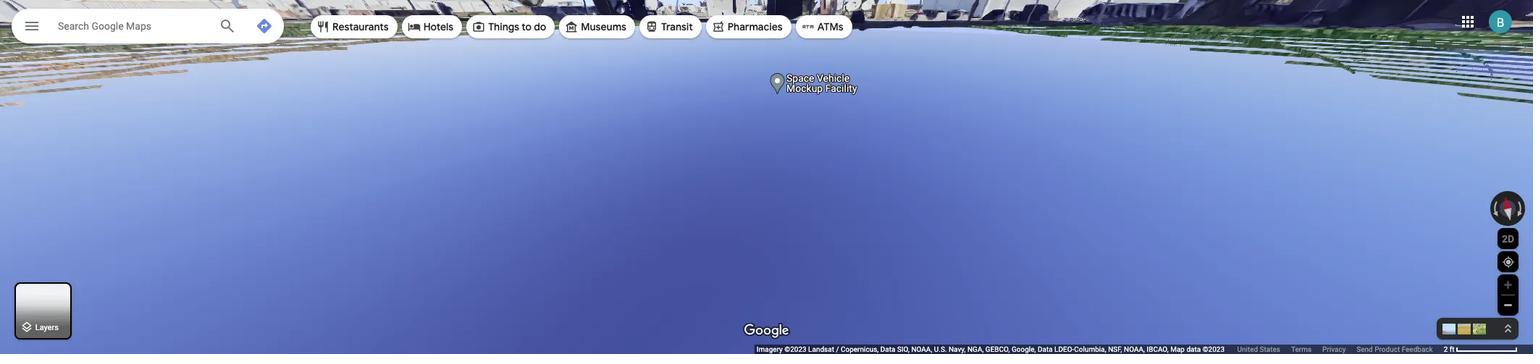Task type: describe. For each thing, give the bounding box(es) containing it.
search
[[58, 20, 89, 32]]

states
[[1260, 346, 1281, 354]]

do
[[534, 20, 546, 33]]

ibcao,
[[1147, 346, 1169, 354]]

navy,
[[949, 346, 966, 354]]

 button
[[12, 9, 52, 46]]

reset the view image
[[1505, 190, 1512, 197]]

transit button
[[640, 9, 702, 44]]

map
[[1171, 346, 1185, 354]]

hotels
[[424, 20, 454, 33]]

google account: brad klo  
(klobrad84@gmail.com) image
[[1489, 10, 1513, 33]]

nga,
[[968, 346, 984, 354]]

pharmacies
[[728, 20, 783, 33]]

send product feedback
[[1357, 346, 1433, 354]]

gebco,
[[986, 346, 1010, 354]]

1 ©2023 from the left
[[785, 346, 807, 354]]

terms button
[[1292, 345, 1312, 354]]

ft
[[1450, 346, 1455, 354]]

google maps element
[[0, 0, 1534, 354]]

product
[[1375, 346, 1400, 354]]

restaurants
[[333, 20, 389, 33]]

send
[[1357, 346, 1373, 354]]

landsat
[[809, 346, 835, 354]]

google
[[92, 20, 124, 32]]

atms button
[[796, 9, 852, 44]]


[[23, 16, 41, 36]]

u.s.
[[934, 346, 947, 354]]

sio,
[[898, 346, 910, 354]]

2d button
[[1498, 228, 1519, 249]]

2
[[1444, 346, 1448, 354]]

search google maps field containing search google maps
[[12, 9, 284, 43]]

united states button
[[1238, 345, 1281, 354]]

pharmacies button
[[706, 9, 792, 44]]

restaurants button
[[311, 9, 397, 44]]

footer inside google maps element
[[757, 345, 1444, 354]]

columbia,
[[1075, 346, 1107, 354]]

/
[[836, 346, 839, 354]]

imagery
[[757, 346, 783, 354]]



Task type: vqa. For each thing, say whether or not it's contained in the screenshot.
second the "NOAA,"
yes



Task type: locate. For each thing, give the bounding box(es) containing it.
privacy
[[1323, 346, 1346, 354]]

copernicus,
[[841, 346, 879, 354]]

museums
[[581, 20, 627, 33]]

2 data from the left
[[1038, 346, 1053, 354]]

Search Google Maps field
[[12, 9, 284, 43], [58, 17, 207, 34]]

noaa, right sio,
[[912, 346, 933, 354]]

0 horizontal spatial data
[[881, 346, 896, 354]]

2d
[[1502, 233, 1515, 245]]

2 ft button
[[1444, 346, 1518, 354]]

footer
[[757, 345, 1444, 354]]

1 horizontal spatial noaa,
[[1124, 346, 1145, 354]]

to
[[522, 20, 532, 33]]

1 data from the left
[[881, 346, 896, 354]]

zoom out image
[[1503, 300, 1514, 311]]

google,
[[1012, 346, 1036, 354]]

things to do button
[[467, 9, 555, 44]]

united states
[[1238, 346, 1281, 354]]

nsf,
[[1109, 346, 1123, 354]]

maps
[[126, 20, 151, 32]]

data left ldeo-
[[1038, 346, 1053, 354]]

©2023 right data
[[1203, 346, 1225, 354]]

None search field
[[12, 9, 284, 46]]

1 noaa, from the left
[[912, 346, 933, 354]]

show your location image
[[1503, 256, 1516, 269]]

0 horizontal spatial noaa,
[[912, 346, 933, 354]]

privacy button
[[1323, 345, 1346, 354]]

2 noaa, from the left
[[1124, 346, 1145, 354]]

none search field inside google maps element
[[12, 9, 284, 46]]

things
[[488, 20, 519, 33]]

layers
[[35, 323, 59, 333]]

atms
[[818, 20, 844, 33]]

2 ©2023 from the left
[[1203, 346, 1225, 354]]

send product feedback button
[[1357, 345, 1433, 354]]

2 ft
[[1444, 346, 1455, 354]]

©2023
[[785, 346, 807, 354], [1203, 346, 1225, 354]]

1 horizontal spatial data
[[1038, 346, 1053, 354]]

hotels button
[[402, 9, 462, 44]]

noaa, right nsf,
[[1124, 346, 1145, 354]]

things to do
[[488, 20, 546, 33]]

united
[[1238, 346, 1258, 354]]

museums button
[[559, 9, 635, 44]]

©2023 left landsat
[[785, 346, 807, 354]]

data
[[881, 346, 896, 354], [1038, 346, 1053, 354]]

none search field containing 
[[12, 9, 284, 46]]

footer containing imagery ©2023 landsat / copernicus, data sio, noaa, u.s. navy, nga, gebco, google, data ldeo-columbia, nsf, noaa, ibcao, map data ©2023
[[757, 345, 1444, 354]]

feedback
[[1402, 346, 1433, 354]]

data left sio,
[[881, 346, 896, 354]]

0 horizontal spatial ©2023
[[785, 346, 807, 354]]

imagery ©2023 landsat / copernicus, data sio, noaa, u.s. navy, nga, gebco, google, data ldeo-columbia, nsf, noaa, ibcao, map data ©2023
[[757, 346, 1227, 354]]

noaa,
[[912, 346, 933, 354], [1124, 346, 1145, 354]]

ldeo-
[[1055, 346, 1075, 354]]

transit
[[661, 20, 693, 33]]

search google maps
[[58, 20, 151, 32]]

zoom in image
[[1503, 280, 1514, 291]]

terms
[[1292, 346, 1312, 354]]

data
[[1187, 346, 1201, 354]]

1 horizontal spatial ©2023
[[1203, 346, 1225, 354]]



